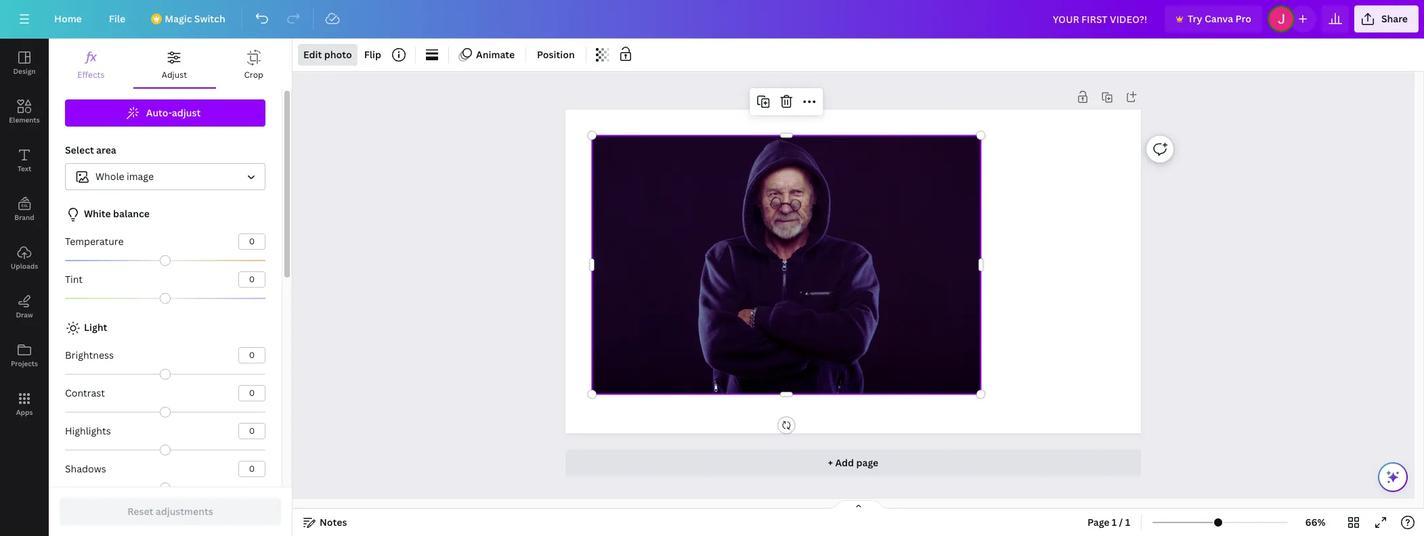 Task type: describe. For each thing, give the bounding box(es) containing it.
1 1 from the left
[[1112, 516, 1117, 529]]

side panel tab list
[[0, 39, 49, 429]]

canva
[[1205, 12, 1234, 25]]

animate
[[476, 48, 515, 61]]

whole image
[[96, 170, 154, 183]]

switch
[[194, 12, 225, 25]]

crop button
[[216, 39, 292, 87]]

effects
[[77, 69, 105, 81]]

projects button
[[0, 331, 49, 380]]

uploads
[[11, 261, 38, 271]]

whole
[[96, 170, 124, 183]]

flip button
[[359, 44, 387, 66]]

reset
[[127, 505, 153, 518]]

edit photo
[[303, 48, 352, 61]]

balance
[[113, 207, 150, 220]]

adjustments
[[156, 505, 213, 518]]

white
[[84, 207, 111, 220]]

magic switch button
[[142, 5, 236, 33]]

select area
[[65, 144, 116, 156]]

+ add page
[[828, 457, 879, 469]]

apps
[[16, 408, 33, 417]]

Whole image button
[[65, 163, 266, 190]]

image
[[127, 170, 154, 183]]

elements
[[9, 115, 40, 125]]

highlights
[[65, 425, 111, 438]]

Highlights text field
[[239, 424, 265, 439]]

canva assistant image
[[1385, 469, 1401, 486]]

auto-
[[146, 106, 172, 119]]

main menu bar
[[0, 0, 1424, 39]]

Shadows text field
[[239, 462, 265, 477]]

Temperature text field
[[239, 234, 265, 249]]

home
[[54, 12, 82, 25]]

notes button
[[298, 512, 353, 534]]

edit
[[303, 48, 322, 61]]

text button
[[0, 136, 49, 185]]

crop
[[244, 69, 263, 81]]

Contrast text field
[[239, 386, 265, 401]]

Tint text field
[[239, 272, 265, 287]]

position
[[537, 48, 575, 61]]

reset adjustments
[[127, 505, 213, 518]]

adjust button
[[133, 39, 216, 87]]

2 1 from the left
[[1125, 516, 1131, 529]]

Brightness text field
[[239, 348, 265, 363]]

magic switch
[[165, 12, 225, 25]]

adjust
[[172, 106, 201, 119]]

try canva pro button
[[1165, 5, 1262, 33]]

design
[[13, 66, 36, 76]]

reset adjustments button
[[60, 499, 281, 526]]

photo
[[324, 48, 352, 61]]



Task type: locate. For each thing, give the bounding box(es) containing it.
adjust
[[162, 69, 187, 81]]

0 horizontal spatial 1
[[1112, 516, 1117, 529]]

uploads button
[[0, 234, 49, 282]]

brightness
[[65, 349, 114, 362]]

try canva pro
[[1188, 12, 1252, 25]]

1 horizontal spatial 1
[[1125, 516, 1131, 529]]

notes
[[320, 516, 347, 529]]

share
[[1382, 12, 1408, 25]]

66% button
[[1294, 512, 1338, 534]]

design button
[[0, 39, 49, 87]]

page
[[1088, 516, 1110, 529]]

contrast
[[65, 387, 105, 400]]

effects button
[[49, 39, 133, 87]]

show pages image
[[826, 500, 891, 511]]

apps button
[[0, 380, 49, 429]]

66%
[[1306, 516, 1326, 529]]

+
[[828, 457, 833, 469]]

page
[[856, 457, 879, 469]]

file
[[109, 12, 125, 25]]

/
[[1119, 516, 1123, 529]]

area
[[96, 144, 116, 156]]

pro
[[1236, 12, 1252, 25]]

temperature
[[65, 235, 124, 248]]

edit photo button
[[298, 44, 357, 66]]

tint
[[65, 273, 83, 286]]

shadows
[[65, 463, 106, 475]]

brand button
[[0, 185, 49, 234]]

select
[[65, 144, 94, 156]]

1 right /
[[1125, 516, 1131, 529]]

light
[[84, 321, 107, 334]]

1 left /
[[1112, 516, 1117, 529]]

flip
[[364, 48, 381, 61]]

text
[[18, 164, 31, 173]]

Design title text field
[[1042, 5, 1160, 33]]

magic
[[165, 12, 192, 25]]

+ add page button
[[566, 450, 1141, 477]]

position button
[[532, 44, 580, 66]]

animate button
[[454, 44, 520, 66]]

projects
[[11, 359, 38, 368]]

draw
[[16, 310, 33, 320]]

draw button
[[0, 282, 49, 331]]

try
[[1188, 12, 1203, 25]]

brand
[[14, 213, 34, 222]]

auto-adjust
[[146, 106, 201, 119]]

1
[[1112, 516, 1117, 529], [1125, 516, 1131, 529]]

white balance
[[84, 207, 150, 220]]

share button
[[1355, 5, 1419, 33]]

file button
[[98, 5, 136, 33]]

page 1 / 1
[[1088, 516, 1131, 529]]

add
[[835, 457, 854, 469]]

auto-adjust button
[[65, 100, 266, 127]]

home link
[[43, 5, 93, 33]]

elements button
[[0, 87, 49, 136]]



Task type: vqa. For each thing, say whether or not it's contained in the screenshot.
Home
yes



